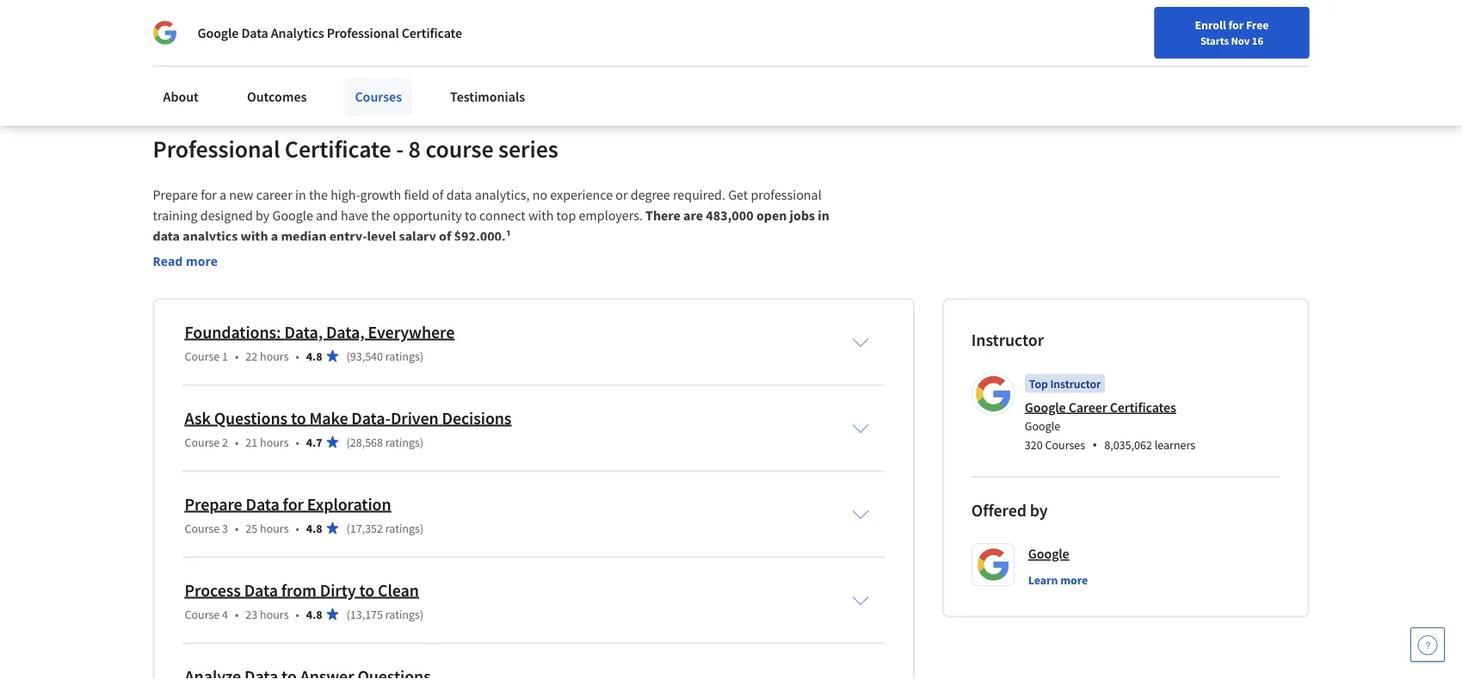Task type: locate. For each thing, give the bounding box(es) containing it.
it
[[218, 26, 226, 43]]

the left high-
[[309, 186, 328, 204]]

1 4.8 from the top
[[306, 348, 322, 364]]

1 horizontal spatial in
[[347, 26, 358, 43]]

courses up -
[[355, 88, 402, 105]]

median
[[281, 228, 327, 245]]

more
[[186, 253, 218, 269], [1061, 572, 1088, 588]]

4.8 down process data from dirty to clean link
[[306, 606, 322, 622]]

degree
[[631, 186, 670, 204]]

0 vertical spatial a
[[220, 186, 227, 204]]

4.8 for from
[[306, 606, 322, 622]]

4.8 for data,
[[306, 348, 322, 364]]

google down 'top'
[[1025, 399, 1066, 416]]

1 horizontal spatial with
[[528, 207, 554, 224]]

data
[[446, 186, 472, 204], [153, 228, 180, 245]]

salary
[[399, 228, 436, 245]]

by
[[256, 207, 270, 224], [1030, 500, 1048, 521]]

google up median
[[272, 207, 313, 224]]

enroll
[[1195, 17, 1227, 33]]

prepare up training
[[153, 186, 198, 204]]

driven
[[391, 407, 439, 429]]

google link
[[1029, 543, 1070, 564]]

data, up 93,540 at the bottom left of the page
[[326, 321, 365, 343]]

professional certificate - 8 course series
[[153, 133, 559, 164]]

for inside enroll for free starts nov 16
[[1229, 17, 1244, 33]]

growth
[[360, 186, 401, 204]]

course 3 • 25 hours •
[[185, 520, 299, 536]]

4 ratings from the top
[[386, 606, 420, 622]]

• down foundations: data, data, everywhere "link"
[[296, 348, 299, 364]]

of right field
[[432, 186, 444, 204]]

learn
[[1029, 572, 1058, 588]]

1 horizontal spatial to
[[359, 579, 375, 601]]

new
[[229, 186, 254, 204]]

professional
[[327, 24, 399, 41], [153, 133, 280, 164]]

more right learn
[[1061, 572, 1088, 588]]

3
[[222, 520, 228, 536]]

0 vertical spatial courses
[[355, 88, 402, 105]]

1 vertical spatial and
[[316, 207, 338, 224]]

prepare inside prepare for a new career in the high-growth field of data analytics, no experience or degree required. get professional training designed by google and have the opportunity to connect with top employers.
[[153, 186, 198, 204]]

0 horizontal spatial data,
[[284, 321, 323, 343]]

and left have
[[316, 207, 338, 224]]

data for for
[[246, 493, 280, 515]]

1 vertical spatial more
[[1061, 572, 1088, 588]]

• left 8,035,062
[[1093, 436, 1098, 454]]

) down everywhere
[[420, 348, 424, 364]]

starts
[[1201, 34, 1229, 47]]

google image
[[153, 21, 177, 45]]

1 course from the top
[[185, 348, 220, 364]]

1 vertical spatial data
[[246, 493, 280, 515]]

) down the 'driven'
[[420, 434, 424, 450]]

0 horizontal spatial to
[[291, 407, 306, 429]]

2 data, from the left
[[326, 321, 365, 343]]

with down no
[[528, 207, 554, 224]]

0 horizontal spatial courses
[[355, 88, 402, 105]]

• right 2
[[235, 434, 239, 450]]

( 17,352 ratings )
[[346, 520, 424, 536]]

2 vertical spatial to
[[359, 579, 375, 601]]

to left make
[[291, 407, 306, 429]]

2 horizontal spatial to
[[465, 207, 477, 224]]

1 horizontal spatial instructor
[[1051, 376, 1101, 391]]

4 course from the top
[[185, 606, 220, 622]]

data for from
[[244, 579, 278, 601]]

english button
[[1101, 0, 1205, 56]]

1 horizontal spatial a
[[271, 228, 278, 245]]

ratings down the 'driven'
[[386, 434, 420, 450]]

4 ) from the top
[[420, 606, 424, 622]]

a left new
[[220, 186, 227, 204]]

ratings for dirty
[[386, 606, 420, 622]]

) for ask questions to make data-driven decisions
[[420, 434, 424, 450]]

ratings right "17,352"
[[386, 520, 420, 536]]

0 vertical spatial prepare
[[153, 186, 198, 204]]

coursera career certificate image
[[984, 0, 1271, 95]]

) right 13,175
[[420, 606, 424, 622]]

a inside prepare for a new career in the high-growth field of data analytics, no experience or degree required. get professional training designed by google and have the opportunity to connect with top employers.
[[220, 186, 227, 204]]

prepare
[[153, 186, 198, 204], [185, 493, 242, 515]]

instructor up career at right bottom
[[1051, 376, 1101, 391]]

• down prepare data for exploration
[[296, 520, 299, 536]]

0 vertical spatial by
[[256, 207, 270, 224]]

for for prepare
[[201, 186, 217, 204]]

google career certificates image
[[974, 375, 1012, 413]]

1 vertical spatial of
[[439, 228, 451, 245]]

1 vertical spatial by
[[1030, 500, 1048, 521]]

3 course from the top
[[185, 520, 220, 536]]

and inside prepare for a new career in the high-growth field of data analytics, no experience or degree required. get professional training designed by google and have the opportunity to connect with top employers.
[[316, 207, 338, 224]]

certificate left review
[[402, 24, 462, 41]]

learn more button
[[1029, 571, 1088, 588]]

top instructor google career certificates google 320 courses • 8,035,062 learners
[[1025, 376, 1196, 454]]

level
[[367, 228, 396, 245]]

0 vertical spatial with
[[528, 207, 554, 224]]

8,035,062
[[1105, 437, 1153, 453]]

1 vertical spatial a
[[271, 228, 278, 245]]

the
[[309, 186, 328, 204], [371, 207, 390, 224]]

4.8 down foundations: data, data, everywhere
[[306, 348, 322, 364]]

free
[[1246, 17, 1269, 33]]

course 1 • 22 hours •
[[185, 348, 299, 364]]

by down career
[[256, 207, 270, 224]]

16
[[1252, 34, 1264, 47]]

instructor up 'top'
[[972, 329, 1044, 350]]

ratings down everywhere
[[386, 348, 420, 364]]

from
[[281, 579, 317, 601]]

in right career
[[295, 186, 306, 204]]

opportunity
[[393, 207, 462, 224]]

1 vertical spatial courses
[[1046, 437, 1086, 453]]

data,
[[284, 321, 323, 343], [326, 321, 365, 343]]

hours for for
[[260, 520, 289, 536]]

course
[[185, 348, 220, 364], [185, 434, 220, 450], [185, 520, 220, 536], [185, 606, 220, 622]]

1 horizontal spatial certificate
[[402, 24, 462, 41]]

career
[[1069, 399, 1108, 416]]

course for process
[[185, 606, 220, 622]]

in right 'jobs'
[[818, 207, 830, 224]]

prepare for a new career in the high-growth field of data analytics, no experience or degree required. get professional training designed by google and have the opportunity to connect with top employers.
[[153, 186, 825, 224]]

2 hours from the top
[[260, 434, 289, 450]]

0 vertical spatial instructor
[[972, 329, 1044, 350]]

0 horizontal spatial more
[[186, 253, 218, 269]]

0 horizontal spatial by
[[256, 207, 270, 224]]

course left 1
[[185, 348, 220, 364]]

1 vertical spatial in
[[295, 186, 306, 204]]

professional right media
[[327, 24, 399, 41]]

data down training
[[153, 228, 180, 245]]

2 course from the top
[[185, 434, 220, 450]]

and right media
[[322, 26, 344, 43]]

google
[[198, 24, 239, 41], [272, 207, 313, 224], [1025, 399, 1066, 416], [1025, 418, 1061, 434], [1029, 545, 1070, 563]]

1 ) from the top
[[420, 348, 424, 364]]

( down dirty at the bottom
[[346, 606, 350, 622]]

4.7
[[306, 434, 322, 450]]

2 horizontal spatial in
[[818, 207, 830, 224]]

for left exploration
[[283, 493, 304, 515]]

the down growth
[[371, 207, 390, 224]]

english
[[1132, 19, 1174, 37]]

2 ( from the top
[[346, 434, 350, 450]]

hours right 23
[[260, 606, 289, 622]]

0 vertical spatial data
[[241, 24, 268, 41]]

1 ( from the top
[[346, 348, 350, 364]]

0 vertical spatial to
[[465, 207, 477, 224]]

prepare for prepare data for exploration
[[185, 493, 242, 515]]

) right "17,352"
[[420, 520, 424, 536]]

about link
[[153, 77, 209, 115]]

course for foundations:
[[185, 348, 220, 364]]

ratings for exploration
[[386, 520, 420, 536]]

courses
[[355, 88, 402, 105], [1046, 437, 1086, 453]]

1 horizontal spatial data
[[446, 186, 472, 204]]

3 hours from the top
[[260, 520, 289, 536]]

analytics
[[271, 24, 324, 41]]

certificate
[[402, 24, 462, 41], [285, 133, 391, 164]]

analytics
[[183, 228, 238, 245]]

data up opportunity
[[446, 186, 472, 204]]

for inside prepare for a new career in the high-growth field of data analytics, no experience or degree required. get professional training designed by google and have the opportunity to connect with top employers.
[[201, 186, 217, 204]]

with
[[528, 207, 554, 224], [241, 228, 268, 245]]

data up 23
[[244, 579, 278, 601]]

1 data, from the left
[[284, 321, 323, 343]]

( down exploration
[[346, 520, 350, 536]]

0 horizontal spatial for
[[201, 186, 217, 204]]

by right offered
[[1030, 500, 1048, 521]]

0 vertical spatial and
[[322, 26, 344, 43]]

on
[[229, 26, 244, 43]]

prepare data for exploration link
[[185, 493, 391, 515]]

prepare up 3
[[185, 493, 242, 515]]

None search field
[[245, 11, 659, 45]]

training
[[153, 207, 198, 224]]

0 horizontal spatial certificate
[[285, 133, 391, 164]]

( for make
[[346, 434, 350, 450]]

with down designed
[[241, 228, 268, 245]]

more for read more
[[186, 253, 218, 269]]

2 vertical spatial for
[[283, 493, 304, 515]]

course left 2
[[185, 434, 220, 450]]

of
[[432, 186, 444, 204], [439, 228, 451, 245]]

2 horizontal spatial for
[[1229, 17, 1244, 33]]

1 horizontal spatial professional
[[327, 24, 399, 41]]

1 vertical spatial prepare
[[185, 493, 242, 515]]

open
[[757, 207, 787, 224]]

(
[[346, 348, 350, 364], [346, 434, 350, 450], [346, 520, 350, 536], [346, 606, 350, 622]]

( down foundations: data, data, everywhere
[[346, 348, 350, 364]]

course 2 • 21 hours •
[[185, 434, 299, 450]]

exploration
[[307, 493, 391, 515]]

1 ratings from the top
[[386, 348, 420, 364]]

questions
[[214, 407, 288, 429]]

2 vertical spatial in
[[818, 207, 830, 224]]

0 horizontal spatial with
[[241, 228, 268, 245]]

hours right "22"
[[260, 348, 289, 364]]

in inside prepare for a new career in the high-growth field of data analytics, no experience or degree required. get professional training designed by google and have the opportunity to connect with top employers.
[[295, 186, 306, 204]]

outcomes
[[247, 88, 307, 105]]

3 4.8 from the top
[[306, 606, 322, 622]]

more down analytics
[[186, 253, 218, 269]]

2 vertical spatial data
[[244, 579, 278, 601]]

1 vertical spatial with
[[241, 228, 268, 245]]

( 13,175 ratings )
[[346, 606, 424, 622]]

• left 4.7
[[296, 434, 299, 450]]

1 horizontal spatial more
[[1061, 572, 1088, 588]]

1
[[222, 348, 228, 364]]

• down from
[[296, 606, 299, 622]]

google left social
[[198, 24, 239, 41]]

to up $92,000.¹
[[465, 207, 477, 224]]

course for prepare
[[185, 520, 220, 536]]

2 4.8 from the top
[[306, 520, 322, 536]]

ratings
[[386, 348, 420, 364], [386, 434, 420, 450], [386, 520, 420, 536], [386, 606, 420, 622]]

0 horizontal spatial a
[[220, 186, 227, 204]]

hours right 25
[[260, 520, 289, 536]]

0 horizontal spatial data
[[153, 228, 180, 245]]

3 ) from the top
[[420, 520, 424, 536]]

0 horizontal spatial the
[[309, 186, 328, 204]]

483,000
[[706, 207, 754, 224]]

ratings for make
[[386, 434, 420, 450]]

with inside prepare for a new career in the high-growth field of data analytics, no experience or degree required. get professional training designed by google and have the opportunity to connect with top employers.
[[528, 207, 554, 224]]

google up 320
[[1025, 418, 1061, 434]]

2 ) from the top
[[420, 434, 424, 450]]

0 horizontal spatial in
[[295, 186, 306, 204]]

1 vertical spatial data
[[153, 228, 180, 245]]

0 vertical spatial data
[[446, 186, 472, 204]]

hours
[[260, 348, 289, 364], [260, 434, 289, 450], [260, 520, 289, 536], [260, 606, 289, 622]]

23
[[246, 606, 258, 622]]

1 vertical spatial certificate
[[285, 133, 391, 164]]

in inside there are 483,000 open jobs in data analytics with a median entry-level salary of $92,000.¹
[[818, 207, 830, 224]]

hours for data,
[[260, 348, 289, 364]]

of down opportunity
[[439, 228, 451, 245]]

4.8 down prepare data for exploration
[[306, 520, 322, 536]]

a left median
[[271, 228, 278, 245]]

process data from dirty to clean
[[185, 579, 419, 601]]

course left 3
[[185, 520, 220, 536]]

make
[[309, 407, 348, 429]]

to up 13,175
[[359, 579, 375, 601]]

1 vertical spatial professional
[[153, 133, 280, 164]]

help center image
[[1418, 634, 1439, 655]]

for up nov
[[1229, 17, 1244, 33]]

1 vertical spatial instructor
[[1051, 376, 1101, 391]]

courses right 320
[[1046, 437, 1086, 453]]

1 vertical spatial to
[[291, 407, 306, 429]]

hours right 21
[[260, 434, 289, 450]]

data
[[241, 24, 268, 41], [246, 493, 280, 515], [244, 579, 278, 601]]

2 ratings from the top
[[386, 434, 420, 450]]

share
[[182, 26, 215, 43]]

learn more
[[1029, 572, 1088, 588]]

top
[[1029, 376, 1048, 391]]

• inside top instructor google career certificates google 320 courses • 8,035,062 learners
[[1093, 436, 1098, 454]]

1 vertical spatial 4.8
[[306, 520, 322, 536]]

1 hours from the top
[[260, 348, 289, 364]]

( for dirty
[[346, 606, 350, 622]]

0 vertical spatial of
[[432, 186, 444, 204]]

data, up course 1 • 22 hours •
[[284, 321, 323, 343]]

in for growth
[[295, 186, 306, 204]]

field
[[404, 186, 430, 204]]

in
[[347, 26, 358, 43], [295, 186, 306, 204], [818, 207, 830, 224]]

data right it
[[241, 24, 268, 41]]

certificate up high-
[[285, 133, 391, 164]]

jobs
[[790, 207, 815, 224]]

prepare for prepare for a new career in the high-growth field of data analytics, no experience or degree required. get professional training designed by google and have the opportunity to connect with top employers.
[[153, 186, 198, 204]]

professional up new
[[153, 133, 280, 164]]

0 vertical spatial professional
[[327, 24, 399, 41]]

4 ( from the top
[[346, 606, 350, 622]]

0 vertical spatial 4.8
[[306, 348, 322, 364]]

required.
[[673, 186, 726, 204]]

and
[[322, 26, 344, 43], [316, 207, 338, 224]]

testimonials
[[450, 88, 525, 105]]

hours for to
[[260, 434, 289, 450]]

with inside there are 483,000 open jobs in data analytics with a median entry-level salary of $92,000.¹
[[241, 228, 268, 245]]

1 vertical spatial the
[[371, 207, 390, 224]]

3 ( from the top
[[346, 520, 350, 536]]

learners
[[1155, 437, 1196, 453]]

a inside there are 483,000 open jobs in data analytics with a median entry-level salary of $92,000.¹
[[271, 228, 278, 245]]

for up designed
[[201, 186, 217, 204]]

2 vertical spatial 4.8
[[306, 606, 322, 622]]

) for process data from dirty to clean
[[420, 606, 424, 622]]

1 horizontal spatial data,
[[326, 321, 365, 343]]

0 vertical spatial for
[[1229, 17, 1244, 33]]

more for learn more
[[1061, 572, 1088, 588]]

1 vertical spatial for
[[201, 186, 217, 204]]

ratings down "clean"
[[386, 606, 420, 622]]

4 hours from the top
[[260, 606, 289, 622]]

0 vertical spatial certificate
[[402, 24, 462, 41]]

data up 25
[[246, 493, 280, 515]]

1 horizontal spatial courses
[[1046, 437, 1086, 453]]

0 vertical spatial the
[[309, 186, 328, 204]]

3 ratings from the top
[[386, 520, 420, 536]]

in left your on the left of page
[[347, 26, 358, 43]]

0 vertical spatial more
[[186, 253, 218, 269]]

17,352
[[350, 520, 383, 536]]

for for enroll
[[1229, 17, 1244, 33]]

employers.
[[579, 207, 643, 224]]

for
[[1229, 17, 1244, 33], [201, 186, 217, 204], [283, 493, 304, 515]]

) for prepare data for exploration
[[420, 520, 424, 536]]

course left 4
[[185, 606, 220, 622]]

( down ask questions to make data-driven decisions link
[[346, 434, 350, 450]]

ratings for everywhere
[[386, 348, 420, 364]]



Task type: describe. For each thing, give the bounding box(es) containing it.
1 horizontal spatial for
[[283, 493, 304, 515]]

have
[[341, 207, 368, 224]]

get
[[728, 186, 748, 204]]

nov
[[1231, 34, 1250, 47]]

data for analytics
[[241, 24, 268, 41]]

google career certificates link
[[1025, 399, 1177, 416]]

13,175
[[350, 606, 383, 622]]

in for with
[[818, 207, 830, 224]]

ask questions to make data-driven decisions
[[185, 407, 512, 429]]

$92,000.¹
[[454, 228, 511, 245]]

of inside there are 483,000 open jobs in data analytics with a median entry-level salary of $92,000.¹
[[439, 228, 451, 245]]

( 93,540 ratings )
[[346, 348, 424, 364]]

foundations: data, data, everywhere
[[185, 321, 455, 343]]

prepare data for exploration
[[185, 493, 391, 515]]

review
[[466, 26, 504, 43]]

courses link
[[345, 77, 412, 115]]

top
[[557, 207, 576, 224]]

( for everywhere
[[346, 348, 350, 364]]

25
[[246, 520, 258, 536]]

foundations: data, data, everywhere link
[[185, 321, 455, 343]]

enroll for free starts nov 16
[[1195, 17, 1269, 47]]

testimonials link
[[440, 77, 536, 115]]

4.8 for for
[[306, 520, 322, 536]]

course for ask
[[185, 434, 220, 450]]

course 4 • 23 hours •
[[185, 606, 299, 622]]

data inside there are 483,000 open jobs in data analytics with a median entry-level salary of $92,000.¹
[[153, 228, 180, 245]]

connect
[[480, 207, 526, 224]]

or
[[616, 186, 628, 204]]

social
[[247, 26, 280, 43]]

• right 1
[[235, 348, 239, 364]]

) for foundations: data, data, everywhere
[[420, 348, 424, 364]]

foundations:
[[185, 321, 281, 343]]

dirty
[[320, 579, 356, 601]]

read
[[153, 253, 183, 269]]

analytics,
[[475, 186, 530, 204]]

read more button
[[153, 252, 218, 270]]

process data from dirty to clean link
[[185, 579, 419, 601]]

• right 3
[[235, 520, 239, 536]]

entry-
[[330, 228, 367, 245]]

google inside prepare for a new career in the high-growth field of data analytics, no experience or degree required. get professional training designed by google and have the opportunity to connect with top employers.
[[272, 207, 313, 224]]

offered by
[[972, 500, 1048, 521]]

28,568
[[350, 434, 383, 450]]

courses inside top instructor google career certificates google 320 courses • 8,035,062 learners
[[1046, 437, 1086, 453]]

to inside prepare for a new career in the high-growth field of data analytics, no experience or degree required. get professional training designed by google and have the opportunity to connect with top employers.
[[465, 207, 477, 224]]

read more
[[153, 253, 218, 269]]

google up learn
[[1029, 545, 1070, 563]]

media
[[283, 26, 319, 43]]

ask questions to make data-driven decisions link
[[185, 407, 512, 429]]

everywhere
[[368, 321, 455, 343]]

2
[[222, 434, 228, 450]]

4
[[222, 606, 228, 622]]

there are 483,000 open jobs in data analytics with a median entry-level salary of $92,000.¹
[[153, 207, 833, 245]]

0 horizontal spatial professional
[[153, 133, 280, 164]]

hours for from
[[260, 606, 289, 622]]

( 28,568 ratings )
[[346, 434, 424, 450]]

data inside prepare for a new career in the high-growth field of data analytics, no experience or degree required. get professional training designed by google and have the opportunity to connect with top employers.
[[446, 186, 472, 204]]

8
[[409, 133, 421, 164]]

series
[[498, 133, 559, 164]]

1 horizontal spatial by
[[1030, 500, 1048, 521]]

certificates
[[1110, 399, 1177, 416]]

0 horizontal spatial instructor
[[972, 329, 1044, 350]]

1 horizontal spatial the
[[371, 207, 390, 224]]

320
[[1025, 437, 1043, 453]]

high-
[[331, 186, 360, 204]]

offered
[[972, 500, 1027, 521]]

process
[[185, 579, 241, 601]]

-
[[396, 133, 404, 164]]

22
[[246, 348, 258, 364]]

decisions
[[442, 407, 512, 429]]

performance
[[389, 26, 463, 43]]

about
[[163, 88, 199, 105]]

designed
[[200, 207, 253, 224]]

0 vertical spatial in
[[347, 26, 358, 43]]

ask
[[185, 407, 211, 429]]

data-
[[352, 407, 391, 429]]

93,540
[[350, 348, 383, 364]]

your
[[360, 26, 386, 43]]

are
[[684, 207, 703, 224]]

clean
[[378, 579, 419, 601]]

• right 4
[[235, 606, 239, 622]]

there
[[646, 207, 681, 224]]

google data analytics professional certificate
[[198, 24, 462, 41]]

( for exploration
[[346, 520, 350, 536]]

professional
[[751, 186, 822, 204]]

no
[[533, 186, 548, 204]]

of inside prepare for a new career in the high-growth field of data analytics, no experience or degree required. get professional training designed by google and have the opportunity to connect with top employers.
[[432, 186, 444, 204]]

instructor inside top instructor google career certificates google 320 courses • 8,035,062 learners
[[1051, 376, 1101, 391]]

by inside prepare for a new career in the high-growth field of data analytics, no experience or degree required. get professional training designed by google and have the opportunity to connect with top employers.
[[256, 207, 270, 224]]

show notifications image
[[1230, 22, 1251, 42]]

outcomes link
[[237, 77, 317, 115]]



Task type: vqa. For each thing, say whether or not it's contained in the screenshot.


